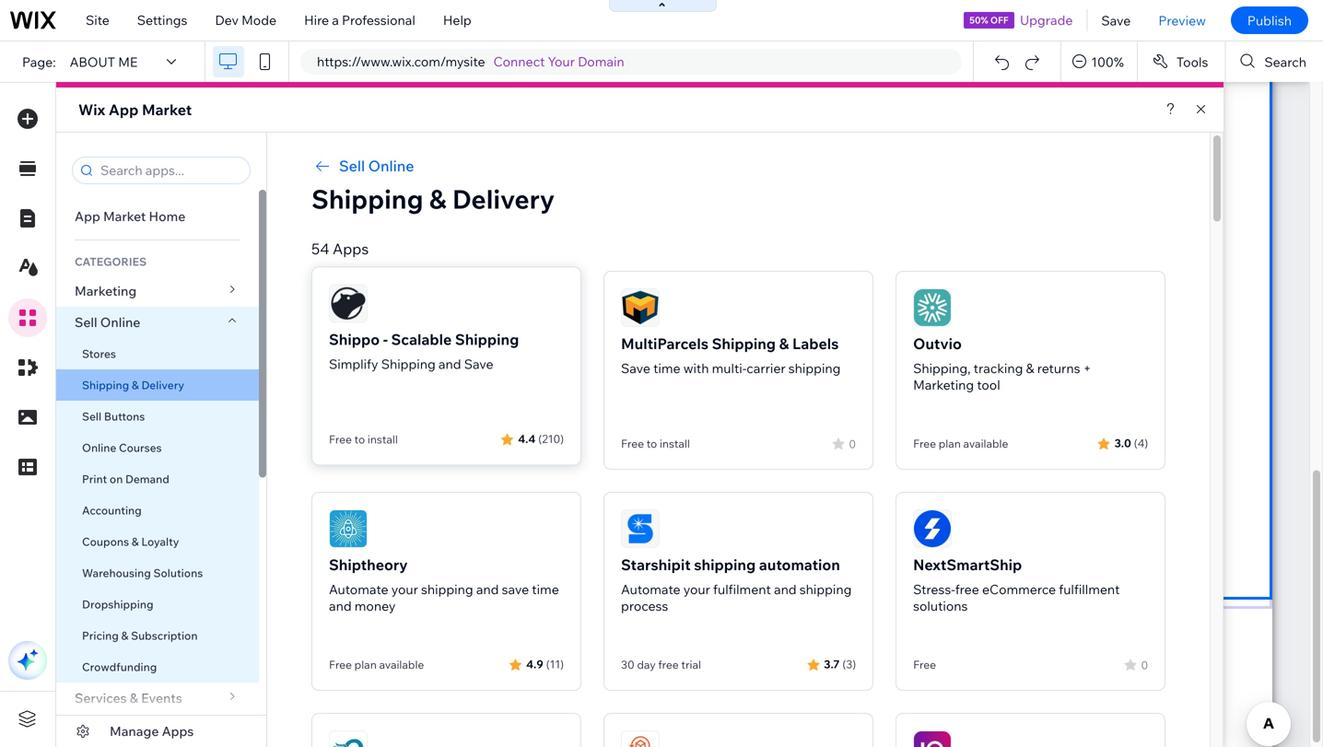 Task type: describe. For each thing, give the bounding box(es) containing it.
shippo
[[329, 330, 380, 348]]

ecommerce
[[983, 582, 1057, 598]]

your inside starshipit shipping automation automate your fulfilment and shipping process
[[684, 582, 711, 598]]

stores link
[[56, 338, 259, 370]]

install for shippo
[[368, 432, 398, 446]]

shipping right scalable
[[455, 330, 519, 348]]

3.7
[[824, 658, 840, 672]]

free plan available for shiptheory
[[329, 658, 424, 672]]

sell buttons
[[82, 410, 145, 424]]

starshipit shipping automation automate your fulfilment and shipping process
[[621, 556, 852, 614]]

money
[[355, 598, 396, 614]]

marketing inside the sidebar element
[[75, 283, 137, 299]]

automate inside shiptheory automate your shipping and save time and money
[[329, 582, 389, 598]]

a
[[332, 12, 339, 28]]

subscription
[[131, 629, 198, 643]]

starshipit shipping automation logo image
[[621, 510, 660, 548]]

sell online inside the sidebar element
[[75, 314, 140, 330]]

and inside starshipit shipping automation automate your fulfilment and shipping process
[[774, 582, 797, 598]]

domain
[[578, 53, 625, 70]]

shipping up fulfilment
[[694, 556, 756, 574]]

services & events link
[[56, 683, 259, 714]]

online courses
[[82, 441, 162, 455]]

50% off
[[970, 14, 1009, 26]]

stores
[[82, 347, 116, 361]]

shiptheory
[[329, 556, 408, 574]]

3.0 (4)
[[1115, 436, 1149, 450]]

tools button
[[1138, 41, 1225, 82]]

your inside shiptheory automate your shipping and save time and money
[[391, 582, 418, 598]]

30
[[621, 658, 635, 672]]

day
[[637, 658, 656, 672]]

publish
[[1248, 12, 1292, 28]]

outvio shipping, tracking & returns + marketing  tool
[[914, 335, 1092, 393]]

and left save
[[476, 582, 499, 598]]

multiparcels shipping & labels logo image
[[621, 289, 660, 327]]

marketing inside outvio shipping, tracking & returns + marketing  tool
[[914, 377, 975, 393]]

services
[[75, 690, 127, 707]]

(4)
[[1134, 436, 1149, 450]]

wix app market
[[78, 100, 192, 119]]

& inside outvio shipping, tracking & returns + marketing  tool
[[1026, 360, 1035, 377]]

simplify
[[329, 355, 378, 372]]

-
[[383, 330, 388, 348]]

hire
[[304, 12, 329, 28]]

1 vertical spatial online
[[100, 314, 140, 330]]

to for multiparcels
[[647, 437, 657, 451]]

fulfillment
[[1059, 582, 1120, 598]]

strip
[[633, 500, 663, 516]]

free for outvio
[[914, 437, 937, 451]]

help
[[443, 12, 472, 28]]

free to install for shippo
[[329, 432, 398, 446]]

manage apps link
[[56, 716, 266, 748]]

(3)
[[843, 658, 856, 672]]

pricing & subscription link
[[56, 620, 259, 652]]

shiptheory automate your shipping and save time and money
[[329, 556, 559, 614]]

available for outvio
[[964, 437, 1009, 451]]

shipping down scalable
[[381, 355, 436, 372]]

4.4
[[518, 432, 536, 445]]

background
[[666, 500, 739, 516]]

to for shippo
[[355, 432, 365, 446]]

apps for 54 apps
[[333, 240, 369, 258]]

shipping inside the sidebar element
[[82, 378, 129, 392]]

print
[[82, 472, 107, 486]]

carrier
[[747, 360, 786, 377]]

search
[[1265, 54, 1307, 70]]

delivery inside "shipping & delivery" link
[[142, 378, 184, 392]]

4.9
[[526, 658, 544, 672]]

tracking
[[974, 360, 1024, 377]]

print on demand link
[[56, 464, 259, 495]]

courses
[[119, 441, 162, 455]]

+
[[1084, 360, 1092, 377]]

warehousing solutions link
[[56, 558, 259, 589]]

dev mode
[[215, 12, 277, 28]]

0 for labels
[[849, 437, 856, 451]]

54 apps
[[312, 240, 369, 258]]

4.4 (210)
[[518, 432, 564, 445]]

shipping inside multiparcels shipping & labels save time with multi-carrier shipping
[[712, 335, 776, 353]]

returns
[[1038, 360, 1081, 377]]

100%
[[1092, 54, 1125, 70]]

labels
[[793, 335, 839, 353]]

search button
[[1226, 41, 1324, 82]]

1 horizontal spatial sell online
[[339, 157, 414, 175]]

pricing & subscription
[[82, 629, 198, 643]]

app market home
[[75, 208, 186, 224]]

coupons
[[82, 535, 129, 549]]

shipping & delivery link
[[56, 370, 259, 401]]

with
[[684, 360, 709, 377]]

install for multiparcels
[[660, 437, 690, 451]]

market inside the sidebar element
[[103, 208, 146, 224]]

print on demand
[[82, 472, 170, 486]]

connect
[[494, 53, 545, 70]]

1 horizontal spatial shipping & delivery
[[312, 183, 555, 215]]

0 for ecommerce
[[1142, 659, 1149, 672]]

solutions
[[153, 566, 203, 580]]

save inside multiparcels shipping & labels save time with multi-carrier shipping
[[621, 360, 651, 377]]



Task type: vqa. For each thing, say whether or not it's contained in the screenshot.
left Sell Online
yes



Task type: locate. For each thing, give the bounding box(es) containing it.
free plan available for outvio
[[914, 437, 1009, 451]]

0 horizontal spatial your
[[391, 582, 418, 598]]

1 vertical spatial sell
[[75, 314, 97, 330]]

market
[[142, 100, 192, 119], [103, 208, 146, 224]]

0 horizontal spatial apps
[[162, 724, 194, 740]]

and left "money"
[[329, 598, 352, 614]]

save inside shippo - scalable shipping simplify shipping and save
[[464, 355, 494, 372]]

categories
[[75, 255, 147, 269]]

multiparcels shipping & labels save time with multi-carrier shipping
[[621, 335, 841, 377]]

54
[[312, 240, 329, 258]]

0 horizontal spatial sell online link
[[56, 307, 259, 338]]

time down multiparcels
[[654, 360, 681, 377]]

tool
[[977, 377, 1001, 393]]

1 horizontal spatial your
[[684, 582, 711, 598]]

1 horizontal spatial marketing
[[914, 377, 975, 393]]

off
[[991, 14, 1009, 26]]

and
[[439, 355, 461, 372], [476, 582, 499, 598], [774, 582, 797, 598], [329, 598, 352, 614]]

0 vertical spatial free
[[956, 582, 980, 598]]

process
[[621, 598, 669, 614]]

multi-
[[712, 360, 747, 377]]

plan down "money"
[[355, 658, 377, 672]]

1 vertical spatial marketing
[[914, 377, 975, 393]]

apps right 54
[[333, 240, 369, 258]]

free
[[956, 582, 980, 598], [659, 658, 679, 672]]

1 vertical spatial apps
[[162, 724, 194, 740]]

shiptheory logo image
[[329, 510, 368, 548]]

sidebar element
[[56, 133, 267, 748]]

free right the day
[[659, 658, 679, 672]]

0 horizontal spatial shipping & delivery
[[82, 378, 184, 392]]

free inside nextsmartship stress-free ecommerce fulfillment solutions
[[956, 582, 980, 598]]

loyalty
[[141, 535, 179, 549]]

1 horizontal spatial plan
[[939, 437, 961, 451]]

market left "home"
[[103, 208, 146, 224]]

about
[[70, 54, 115, 70]]

0 vertical spatial plan
[[939, 437, 961, 451]]

buttons
[[104, 410, 145, 424]]

dropshipping link
[[56, 589, 259, 620]]

0 vertical spatial sell online
[[339, 157, 414, 175]]

1 vertical spatial shipping & delivery
[[82, 378, 184, 392]]

time inside shiptheory automate your shipping and save time and money
[[532, 582, 559, 598]]

(11)
[[546, 658, 564, 672]]

free
[[329, 432, 352, 446], [621, 437, 644, 451], [914, 437, 937, 451], [329, 658, 352, 672], [914, 658, 937, 672]]

services & events
[[75, 690, 182, 707]]

trial
[[682, 658, 701, 672]]

scalable
[[391, 330, 452, 348]]

install down simplify
[[368, 432, 398, 446]]

shipping left save
[[421, 582, 474, 598]]

shipping inside shiptheory automate your shipping and save time and money
[[421, 582, 474, 598]]

0 horizontal spatial free plan available
[[329, 658, 424, 672]]

0 vertical spatial market
[[142, 100, 192, 119]]

app up "categories"
[[75, 208, 100, 224]]

shipping down automation
[[800, 582, 852, 598]]

on
[[110, 472, 123, 486]]

time right save
[[532, 582, 559, 598]]

change strip background
[[584, 500, 739, 516]]

your
[[391, 582, 418, 598], [684, 582, 711, 598]]

sell for sell buttons link on the left of page
[[82, 410, 102, 424]]

0 horizontal spatial install
[[368, 432, 398, 446]]

1 horizontal spatial apps
[[333, 240, 369, 258]]

1 horizontal spatial app
[[109, 100, 139, 119]]

shipping up multi-
[[712, 335, 776, 353]]

sell buttons link
[[56, 401, 259, 432]]

1 vertical spatial app
[[75, 208, 100, 224]]

shipping down stores
[[82, 378, 129, 392]]

professional
[[342, 12, 416, 28]]

stress-
[[914, 582, 956, 598]]

preview
[[1159, 12, 1207, 28]]

and down scalable
[[439, 355, 461, 372]]

free for nextsmartship
[[956, 582, 980, 598]]

shipping up 54 apps
[[312, 183, 424, 215]]

0 vertical spatial marketing
[[75, 283, 137, 299]]

shipping & delivery inside the sidebar element
[[82, 378, 184, 392]]

0 vertical spatial time
[[654, 360, 681, 377]]

app
[[109, 100, 139, 119], [75, 208, 100, 224]]

marketing down "categories"
[[75, 283, 137, 299]]

shipping down labels
[[789, 360, 841, 377]]

shippo - scalable shipping simplify shipping and save
[[329, 330, 519, 372]]

accounting
[[82, 504, 142, 518]]

0 horizontal spatial save
[[464, 355, 494, 372]]

mode
[[242, 12, 277, 28]]

0 horizontal spatial time
[[532, 582, 559, 598]]

1 vertical spatial time
[[532, 582, 559, 598]]

outvio logo image
[[914, 289, 952, 327]]

1 horizontal spatial delivery
[[453, 183, 555, 215]]

0 horizontal spatial sell online
[[75, 314, 140, 330]]

upgrade
[[1020, 12, 1073, 28]]

manage apps
[[110, 724, 194, 740]]

50%
[[970, 14, 989, 26]]

0 vertical spatial app
[[109, 100, 139, 119]]

warehousing solutions
[[82, 566, 203, 580]]

1 horizontal spatial sell online link
[[312, 155, 1166, 177]]

to up strip
[[647, 437, 657, 451]]

shipping & delivery
[[312, 183, 555, 215], [82, 378, 184, 392]]

change
[[584, 500, 631, 516]]

0 vertical spatial sell online link
[[312, 155, 1166, 177]]

1 horizontal spatial 0
[[1142, 659, 1149, 672]]

automate inside starshipit shipping automation automate your fulfilment and shipping process
[[621, 582, 681, 598]]

0 vertical spatial delivery
[[453, 183, 555, 215]]

0 vertical spatial sell
[[339, 157, 365, 175]]

3.0
[[1115, 436, 1132, 450]]

0 vertical spatial shipping & delivery
[[312, 183, 555, 215]]

1 your from the left
[[391, 582, 418, 598]]

about me
[[70, 54, 138, 70]]

2 vertical spatial online
[[82, 441, 116, 455]]

your up "money"
[[391, 582, 418, 598]]

sell for sell online link to the bottom
[[75, 314, 97, 330]]

2 vertical spatial sell
[[82, 410, 102, 424]]

sell online up 54 apps
[[339, 157, 414, 175]]

0 horizontal spatial free to install
[[329, 432, 398, 446]]

0 horizontal spatial automate
[[329, 582, 389, 598]]

1 vertical spatial plan
[[355, 658, 377, 672]]

save button
[[1088, 0, 1145, 41]]

1 horizontal spatial available
[[964, 437, 1009, 451]]

sell online
[[339, 157, 414, 175], [75, 314, 140, 330]]

sell up 54 apps
[[339, 157, 365, 175]]

app right wix
[[109, 100, 139, 119]]

0 vertical spatial apps
[[333, 240, 369, 258]]

marketing down shipping,
[[914, 377, 975, 393]]

1 horizontal spatial free to install
[[621, 437, 690, 451]]

Search apps... field
[[95, 158, 244, 183]]

marketing
[[75, 283, 137, 299], [914, 377, 975, 393]]

demand
[[125, 472, 170, 486]]

1 automate from the left
[[329, 582, 389, 598]]

crowdfunding link
[[56, 652, 259, 683]]

your
[[548, 53, 575, 70]]

free to install for multiparcels
[[621, 437, 690, 451]]

install up change strip background
[[660, 437, 690, 451]]

and inside shippo - scalable shipping simplify shipping and save
[[439, 355, 461, 372]]

automate up process
[[621, 582, 681, 598]]

free to install down simplify
[[329, 432, 398, 446]]

(210)
[[539, 432, 564, 445]]

3.7 (3)
[[824, 658, 856, 672]]

1 horizontal spatial free plan available
[[914, 437, 1009, 451]]

automation
[[759, 556, 841, 574]]

30 day free trial
[[621, 658, 701, 672]]

dropshipping
[[82, 598, 154, 612]]

automate up "money"
[[329, 582, 389, 598]]

0 vertical spatial 0
[[849, 437, 856, 451]]

1 vertical spatial 0
[[1142, 659, 1149, 672]]

plan for outvio
[[939, 437, 961, 451]]

0 horizontal spatial marketing
[[75, 283, 137, 299]]

1 vertical spatial free plan available
[[329, 658, 424, 672]]

sell up stores
[[75, 314, 97, 330]]

shipping,
[[914, 360, 971, 377]]

1 horizontal spatial free
[[956, 582, 980, 598]]

and down automation
[[774, 582, 797, 598]]

available down the tool
[[964, 437, 1009, 451]]

available down "money"
[[379, 658, 424, 672]]

1 horizontal spatial time
[[654, 360, 681, 377]]

free plan available down the tool
[[914, 437, 1009, 451]]

free for shiptheory
[[329, 658, 352, 672]]

2 automate from the left
[[621, 582, 681, 598]]

nextsmartship stress-free ecommerce fulfillment solutions
[[914, 556, 1120, 614]]

https://www.wix.com/mysite connect your domain
[[317, 53, 625, 70]]

sell online up stores
[[75, 314, 140, 330]]

1 vertical spatial sell online link
[[56, 307, 259, 338]]

me
[[118, 54, 138, 70]]

apps for manage apps
[[162, 724, 194, 740]]

1 vertical spatial delivery
[[142, 378, 184, 392]]

dev
[[215, 12, 239, 28]]

coupons & loyalty link
[[56, 526, 259, 558]]

0 horizontal spatial free
[[659, 658, 679, 672]]

nextsmartship
[[914, 556, 1023, 574]]

save inside "button"
[[1102, 12, 1131, 28]]

1 vertical spatial available
[[379, 658, 424, 672]]

1 vertical spatial market
[[103, 208, 146, 224]]

4.9 (11)
[[526, 658, 564, 672]]

0 horizontal spatial available
[[379, 658, 424, 672]]

&
[[429, 183, 447, 215], [780, 335, 789, 353], [1026, 360, 1035, 377], [132, 378, 139, 392], [132, 535, 139, 549], [121, 629, 128, 643], [130, 690, 138, 707]]

hire a professional
[[304, 12, 416, 28]]

crowdfunding
[[82, 660, 157, 674]]

nextsmartship logo image
[[914, 510, 952, 548]]

1 horizontal spatial save
[[621, 360, 651, 377]]

apps down events
[[162, 724, 194, 740]]

coupons & loyalty
[[82, 535, 179, 549]]

1 vertical spatial free
[[659, 658, 679, 672]]

0 horizontal spatial delivery
[[142, 378, 184, 392]]

plan down shipping,
[[939, 437, 961, 451]]

automate
[[329, 582, 389, 598], [621, 582, 681, 598]]

shippo - scalable shipping logo image
[[329, 284, 368, 322]]

2 your from the left
[[684, 582, 711, 598]]

1 horizontal spatial automate
[[621, 582, 681, 598]]

1 vertical spatial sell online
[[75, 314, 140, 330]]

time inside multiparcels shipping & labels save time with multi-carrier shipping
[[654, 360, 681, 377]]

free for 30
[[659, 658, 679, 672]]

free for shippo - scalable shipping
[[329, 432, 352, 446]]

settings
[[137, 12, 188, 28]]

fulfilment
[[714, 582, 771, 598]]

available for shiptheory
[[379, 658, 424, 672]]

wix
[[78, 100, 105, 119]]

0 horizontal spatial to
[[355, 432, 365, 446]]

market up search apps... field
[[142, 100, 192, 119]]

0 vertical spatial free plan available
[[914, 437, 1009, 451]]

sell left the buttons at the bottom of page
[[82, 410, 102, 424]]

your left fulfilment
[[684, 582, 711, 598]]

to down simplify
[[355, 432, 365, 446]]

free plan available down "money"
[[329, 658, 424, 672]]

plan for shiptheory
[[355, 658, 377, 672]]

0 horizontal spatial plan
[[355, 658, 377, 672]]

sell online link
[[312, 155, 1166, 177], [56, 307, 259, 338]]

app inside the sidebar element
[[75, 208, 100, 224]]

0 horizontal spatial app
[[75, 208, 100, 224]]

0 vertical spatial online
[[369, 157, 414, 175]]

0 horizontal spatial 0
[[849, 437, 856, 451]]

publish button
[[1231, 6, 1309, 34]]

https://www.wix.com/mysite
[[317, 53, 485, 70]]

apps inside the sidebar element
[[162, 724, 194, 740]]

2 horizontal spatial save
[[1102, 12, 1131, 28]]

solutions
[[914, 598, 968, 614]]

1 horizontal spatial install
[[660, 437, 690, 451]]

events
[[141, 690, 182, 707]]

free for multiparcels shipping & labels
[[621, 437, 644, 451]]

apps
[[333, 240, 369, 258], [162, 724, 194, 740]]

& inside multiparcels shipping & labels save time with multi-carrier shipping
[[780, 335, 789, 353]]

shipping inside multiparcels shipping & labels save time with multi-carrier shipping
[[789, 360, 841, 377]]

free to install up change strip background
[[621, 437, 690, 451]]

accounting link
[[56, 495, 259, 526]]

0 vertical spatial available
[[964, 437, 1009, 451]]

1 horizontal spatial to
[[647, 437, 657, 451]]

free down nextsmartship
[[956, 582, 980, 598]]



